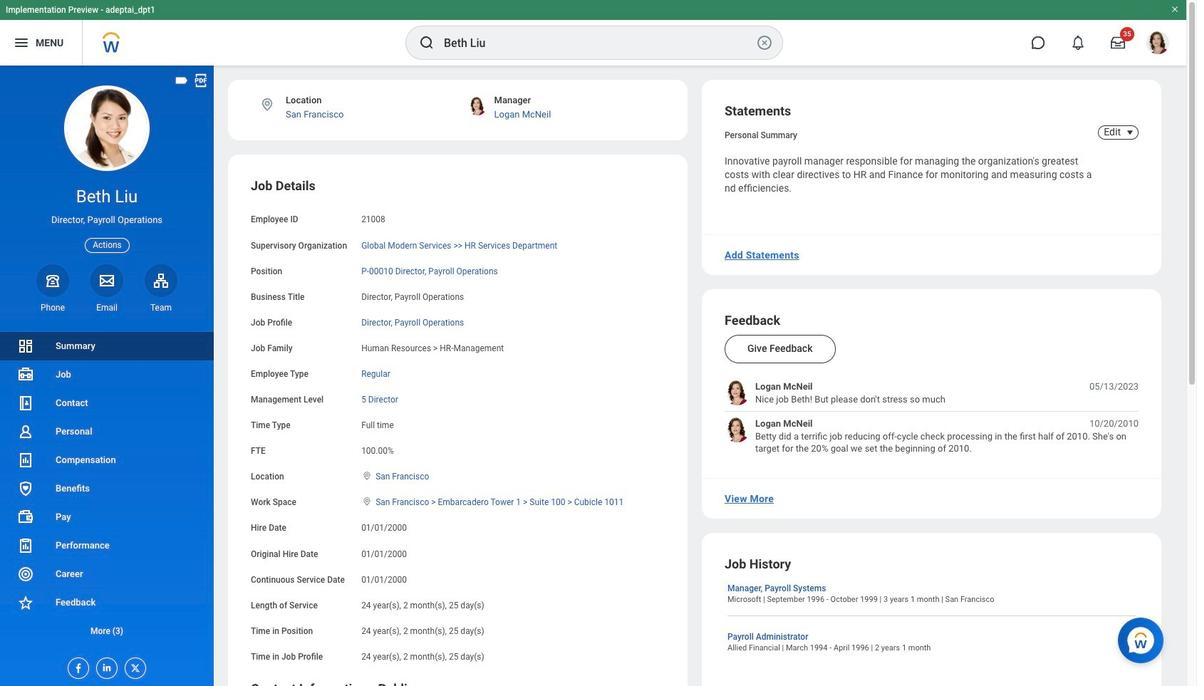 Task type: locate. For each thing, give the bounding box(es) containing it.
benefits image
[[17, 480, 34, 497]]

employee's photo (logan mcneil) image
[[725, 381, 750, 406], [725, 418, 750, 443]]

search image
[[418, 34, 435, 51]]

mail image
[[98, 272, 115, 289]]

0 vertical spatial employee's photo (logan mcneil) image
[[725, 381, 750, 406]]

career image
[[17, 566, 34, 583]]

0 horizontal spatial list
[[0, 332, 214, 646]]

x circle image
[[756, 34, 773, 51]]

0 vertical spatial location image
[[259, 97, 275, 113]]

group
[[251, 178, 665, 663]]

1 vertical spatial employee's photo (logan mcneil) image
[[725, 418, 750, 443]]

team beth liu element
[[145, 302, 177, 313]]

summary image
[[17, 338, 34, 355]]

view team image
[[153, 272, 170, 289]]

location image
[[361, 497, 373, 507]]

performance image
[[17, 537, 34, 554]]

pay image
[[17, 509, 34, 526]]

2 employee's photo (logan mcneil) image from the top
[[725, 418, 750, 443]]

profile logan mcneil image
[[1147, 31, 1169, 57]]

1 horizontal spatial list
[[725, 381, 1139, 455]]

banner
[[0, 0, 1187, 66]]

compensation image
[[17, 452, 34, 469]]

personal summary element
[[725, 128, 797, 140]]

full time element
[[361, 418, 394, 431]]

x image
[[125, 658, 141, 674]]

justify image
[[13, 34, 30, 51]]

0 horizontal spatial location image
[[259, 97, 275, 113]]

location image
[[259, 97, 275, 113], [361, 471, 373, 481]]

phone image
[[43, 272, 63, 289]]

list
[[0, 332, 214, 646], [725, 381, 1139, 455]]

navigation pane region
[[0, 66, 214, 686]]

inbox large image
[[1111, 36, 1125, 50]]

1 horizontal spatial location image
[[361, 471, 373, 481]]

email beth liu element
[[91, 302, 123, 313]]

tag image
[[174, 73, 190, 88]]

1 employee's photo (logan mcneil) image from the top
[[725, 381, 750, 406]]



Task type: vqa. For each thing, say whether or not it's contained in the screenshot.
Plan in "button"
no



Task type: describe. For each thing, give the bounding box(es) containing it.
feedback image
[[17, 594, 34, 611]]

job image
[[17, 366, 34, 383]]

close environment banner image
[[1171, 5, 1179, 14]]

1 vertical spatial location image
[[361, 471, 373, 481]]

Search Workday  search field
[[444, 27, 753, 58]]

personal image
[[17, 423, 34, 440]]

linkedin image
[[97, 658, 113, 673]]

phone beth liu element
[[36, 302, 69, 313]]

notifications large image
[[1071, 36, 1085, 50]]

contact image
[[17, 395, 34, 412]]

caret down image
[[1122, 127, 1139, 138]]

view printable version (pdf) image
[[193, 73, 209, 88]]

facebook image
[[68, 658, 84, 674]]



